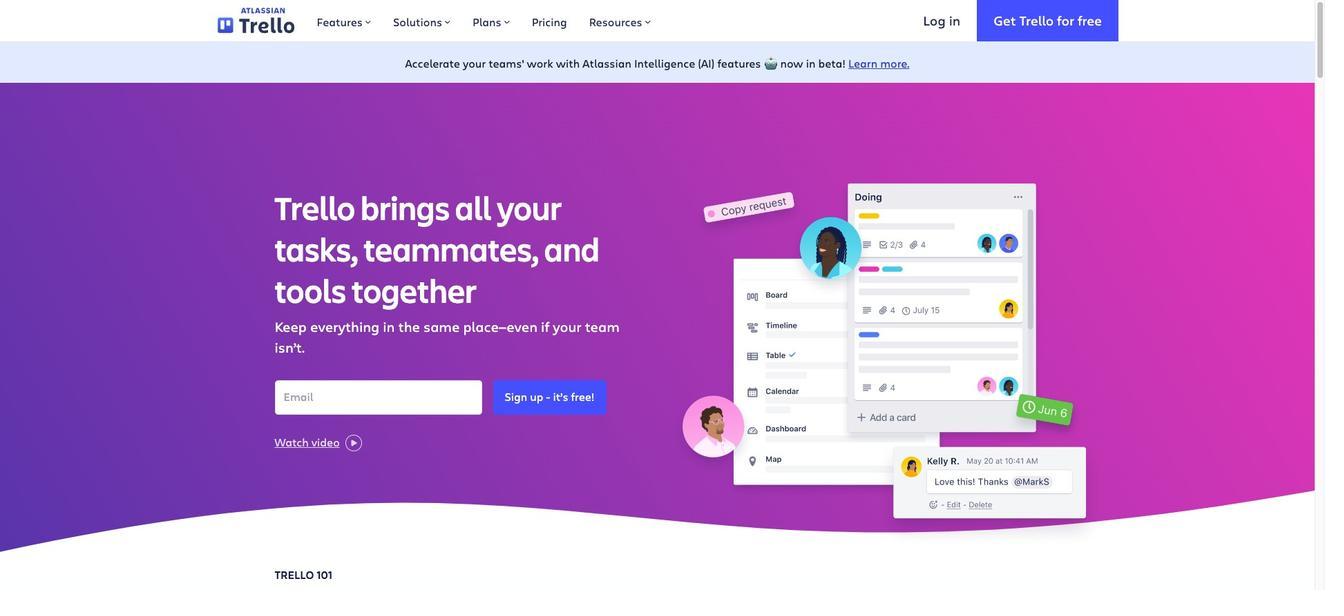 Task type: describe. For each thing, give the bounding box(es) containing it.
log in
[[923, 11, 961, 29]]

get trello for free
[[994, 11, 1102, 29]]

atlassian
[[583, 56, 632, 70]]

same
[[424, 318, 460, 337]]

Email email field
[[275, 381, 482, 416]]

accelerate your teams' work with atlassian intelligence (ai) features 🤖 now in beta! learn more.
[[405, 56, 910, 70]]

features button
[[306, 0, 382, 41]]

free!
[[571, 390, 595, 405]]

101
[[317, 568, 332, 583]]

keep
[[275, 318, 307, 337]]

place—even
[[463, 318, 538, 337]]

pricing
[[532, 15, 567, 29]]

get trello for free link
[[977, 0, 1119, 41]]

with
[[556, 56, 580, 70]]

pricing link
[[521, 0, 578, 41]]

trello for brings
[[275, 186, 355, 230]]

beta!
[[818, 56, 846, 70]]

work
[[527, 56, 553, 70]]

watch
[[275, 436, 309, 450]]

solutions button
[[382, 0, 462, 41]]

free
[[1078, 11, 1102, 29]]

resources
[[589, 15, 642, 29]]

and
[[544, 228, 600, 271]]

log in link
[[907, 0, 977, 41]]

watch video link
[[275, 434, 362, 452]]

all
[[455, 186, 492, 230]]

get
[[994, 11, 1016, 29]]

video
[[311, 436, 340, 450]]

sign up - it's free!
[[505, 390, 595, 405]]

brings
[[361, 186, 450, 230]]

if
[[541, 318, 550, 337]]

🤖
[[764, 56, 778, 70]]

up
[[530, 390, 544, 405]]

trello for 101
[[275, 568, 314, 583]]

log
[[923, 11, 946, 29]]



Task type: locate. For each thing, give the bounding box(es) containing it.
resources button
[[578, 0, 662, 41]]

teams'
[[489, 56, 524, 70]]

your right all
[[497, 186, 562, 230]]

accelerate
[[405, 56, 460, 70]]

teammates,
[[364, 228, 539, 271]]

2 vertical spatial in
[[383, 318, 395, 337]]

in for intelligence
[[806, 56, 816, 70]]

trello
[[1020, 11, 1054, 29], [275, 186, 355, 230], [275, 568, 314, 583]]

0 vertical spatial your
[[463, 56, 486, 70]]

plans
[[473, 15, 501, 29]]

together
[[352, 269, 477, 313]]

0 vertical spatial in
[[949, 11, 961, 29]]

the
[[398, 318, 420, 337]]

everything
[[310, 318, 380, 337]]

features
[[718, 56, 761, 70]]

isn't.
[[275, 339, 305, 357]]

1 horizontal spatial in
[[806, 56, 816, 70]]

learn more. link
[[849, 56, 910, 70]]

1 vertical spatial in
[[806, 56, 816, 70]]

features
[[317, 15, 363, 29]]

tools
[[275, 269, 346, 313]]

0 horizontal spatial in
[[383, 318, 395, 337]]

1 vertical spatial your
[[497, 186, 562, 230]]

tasks,
[[275, 228, 358, 271]]

your left teams'
[[463, 56, 486, 70]]

sign up - it's free! button
[[493, 381, 606, 416]]

watch video
[[275, 436, 340, 450]]

trello brings all your tasks, teammates, and tools together keep everything in the same place—even if your team isn't.
[[275, 186, 620, 357]]

intelligence
[[634, 56, 695, 70]]

in inside "trello brings all your tasks, teammates, and tools together keep everything in the same place—even if your team isn't."
[[383, 318, 395, 337]]

trello inside "trello brings all your tasks, teammates, and tools together keep everything in the same place—even if your team isn't."
[[275, 186, 355, 230]]

2 horizontal spatial in
[[949, 11, 961, 29]]

-
[[546, 390, 550, 405]]

in
[[949, 11, 961, 29], [806, 56, 816, 70], [383, 318, 395, 337]]

now
[[781, 56, 803, 70]]

in right log
[[949, 11, 961, 29]]

for
[[1057, 11, 1075, 29]]

your right 'if'
[[553, 318, 582, 337]]

0 vertical spatial trello
[[1020, 11, 1054, 29]]

learn
[[849, 56, 878, 70]]

in right 'now'
[[806, 56, 816, 70]]

team
[[585, 318, 620, 337]]

atlassian trello image
[[218, 8, 295, 34]]

solutions
[[393, 15, 442, 29]]

plans button
[[462, 0, 521, 41]]

1 vertical spatial trello
[[275, 186, 355, 230]]

an illustration showing different features of a trello board image
[[669, 171, 1106, 557]]

it's
[[553, 390, 568, 405]]

your
[[463, 56, 486, 70], [497, 186, 562, 230], [553, 318, 582, 337]]

in left the at the left of the page
[[383, 318, 395, 337]]

2 vertical spatial trello
[[275, 568, 314, 583]]

in for and
[[383, 318, 395, 337]]

(ai)
[[698, 56, 715, 70]]

trello 101
[[275, 568, 332, 583]]

more.
[[881, 56, 910, 70]]

2 vertical spatial your
[[553, 318, 582, 337]]

sign
[[505, 390, 527, 405]]



Task type: vqa. For each thing, say whether or not it's contained in the screenshot.
Log in link
yes



